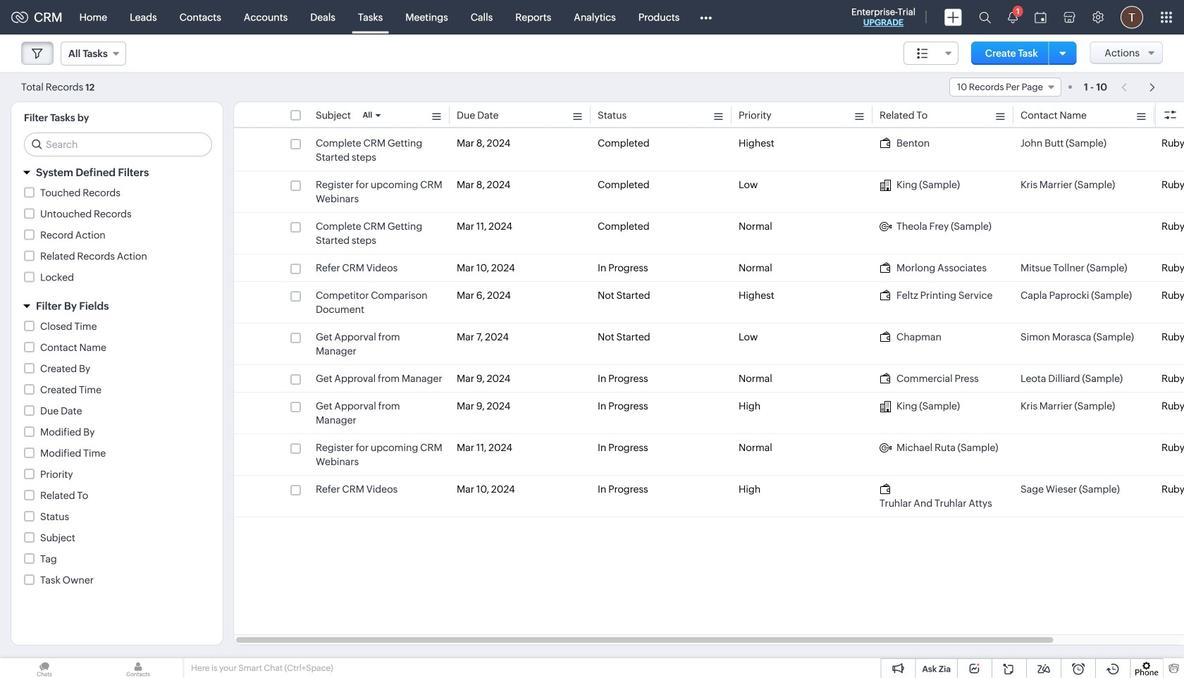Task type: describe. For each thing, give the bounding box(es) containing it.
contacts image
[[94, 658, 183, 678]]

size image
[[917, 47, 928, 60]]

create menu image
[[944, 9, 962, 26]]

search element
[[971, 0, 999, 35]]

create menu element
[[936, 0, 971, 34]]

profile element
[[1112, 0, 1152, 34]]

Other Modules field
[[691, 6, 721, 29]]



Task type: locate. For each thing, give the bounding box(es) containing it.
calendar image
[[1035, 12, 1047, 23]]

search image
[[979, 11, 991, 23]]

none field size
[[904, 42, 958, 65]]

chats image
[[0, 658, 89, 678]]

row group
[[234, 130, 1184, 517]]

profile image
[[1121, 6, 1143, 29]]

Search text field
[[25, 133, 211, 156]]

None field
[[61, 42, 126, 66], [904, 42, 958, 65], [949, 78, 1061, 97], [61, 42, 126, 66], [949, 78, 1061, 97]]

signals element
[[999, 0, 1026, 35]]

logo image
[[11, 12, 28, 23]]



